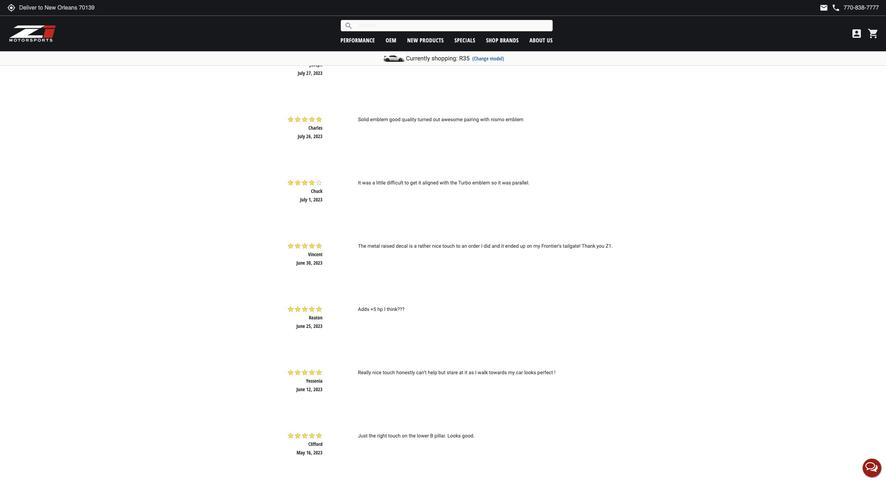 Task type: locate. For each thing, give the bounding box(es) containing it.
on left lower
[[402, 434, 408, 439]]

0 vertical spatial touch
[[443, 243, 455, 249]]

it right so
[[498, 180, 501, 186]]

2023 for star star star star star_border chuck july 1, 2023
[[314, 196, 323, 203]]

june left the 25,
[[297, 323, 305, 330]]

at
[[459, 370, 464, 376]]

1 horizontal spatial to
[[456, 243, 461, 249]]

1 vertical spatial nice
[[372, 370, 382, 376]]

shop brands
[[486, 36, 519, 44]]

vincent
[[308, 251, 323, 258]]

i right hp
[[384, 307, 386, 313]]

quality
[[402, 117, 417, 122]]

4 2023 from the top
[[314, 260, 323, 266]]

b
[[430, 434, 433, 439]]

mail phone
[[820, 4, 841, 12]]

currently shopping: r35 (change model)
[[406, 55, 504, 62]]

!
[[554, 370, 556, 376]]

star star star star star keaton june 25, 2023
[[287, 306, 323, 330]]

currently
[[406, 55, 430, 62]]

z1 motorsports logo image
[[9, 25, 56, 42]]

the left turbo
[[450, 180, 457, 186]]

2 was from the left
[[502, 180, 511, 186]]

honestly
[[397, 370, 415, 376]]

1 june from the top
[[297, 260, 305, 266]]

touch left an
[[443, 243, 455, 249]]

0 vertical spatial a
[[373, 180, 375, 186]]

0 horizontal spatial nice
[[372, 370, 382, 376]]

shop brands link
[[486, 36, 519, 44]]

2023 right the 25,
[[314, 323, 323, 330]]

my left car
[[508, 370, 515, 376]]

shopping:
[[432, 55, 458, 62]]

with left nismo
[[480, 117, 490, 122]]

star_border
[[316, 179, 323, 186]]

0 horizontal spatial i
[[384, 307, 386, 313]]

1 horizontal spatial my
[[534, 243, 540, 249]]

from
[[381, 53, 392, 59]]

a right is
[[414, 243, 417, 249]]

great
[[358, 53, 370, 59]]

was right so
[[502, 180, 511, 186]]

0 horizontal spatial emblem
[[370, 117, 388, 122]]

star star star star star vincent june 30, 2023
[[287, 243, 323, 266]]

2023 inside star star star star star vincent june 30, 2023
[[314, 260, 323, 266]]

hp
[[378, 307, 383, 313]]

1 vertical spatial to
[[456, 243, 461, 249]]

to left an
[[456, 243, 461, 249]]

3 june from the top
[[297, 387, 305, 393]]

june
[[297, 260, 305, 266], [297, 323, 305, 330], [297, 387, 305, 393]]

was right it
[[362, 180, 371, 186]]

3 2023 from the top
[[314, 196, 323, 203]]

2023 inside star star star star star_border chuck july 1, 2023
[[314, 196, 323, 203]]

1 horizontal spatial the
[[409, 434, 416, 439]]

great buy from replacement logo on z1 intake plenum.
[[358, 53, 483, 59]]

up
[[520, 243, 526, 249]]

account_box
[[851, 28, 863, 39]]

25,
[[306, 323, 312, 330]]

little
[[376, 180, 386, 186]]

2023 for star star star star star clifford may 16, 2023
[[314, 450, 323, 457]]

2023 right 16,
[[314, 450, 323, 457]]

1 horizontal spatial on
[[527, 243, 533, 249]]

tailgate!
[[563, 243, 581, 249]]

2023 inside joseph july 27, 2023
[[314, 70, 323, 76]]

my
[[534, 243, 540, 249], [508, 370, 515, 376]]

1 vertical spatial with
[[440, 180, 449, 186]]

1 vertical spatial my
[[508, 370, 515, 376]]

1 horizontal spatial nice
[[432, 243, 441, 249]]

it right and
[[501, 243, 504, 249]]

i right as
[[475, 370, 477, 376]]

2 vertical spatial july
[[300, 196, 307, 203]]

2 vertical spatial i
[[475, 370, 477, 376]]

decal
[[396, 243, 408, 249]]

star star star star star clifford may 16, 2023
[[287, 433, 323, 457]]

2 vertical spatial june
[[297, 387, 305, 393]]

0 vertical spatial on
[[527, 243, 533, 249]]

2023 inside star star star star star clifford may 16, 2023
[[314, 450, 323, 457]]

1 vertical spatial june
[[297, 323, 305, 330]]

1 vertical spatial i
[[384, 307, 386, 313]]

0 horizontal spatial was
[[362, 180, 371, 186]]

buy
[[371, 53, 379, 59]]

adds +5 hp i think???
[[358, 307, 405, 313]]

emblem
[[370, 117, 388, 122], [506, 117, 524, 122], [472, 180, 490, 186]]

0 horizontal spatial on
[[402, 434, 408, 439]]

shopping_cart
[[868, 28, 879, 39]]

1 horizontal spatial emblem
[[472, 180, 490, 186]]

to left get
[[405, 180, 409, 186]]

search
[[345, 21, 353, 30]]

with
[[480, 117, 490, 122], [440, 180, 449, 186]]

on right "up"
[[527, 243, 533, 249]]

right
[[377, 434, 387, 439]]

did
[[484, 243, 491, 249]]

but
[[439, 370, 446, 376]]

the
[[450, 180, 457, 186], [369, 434, 376, 439], [409, 434, 416, 439]]

help
[[428, 370, 437, 376]]

adds
[[358, 307, 370, 313]]

yessenia
[[306, 378, 323, 385]]

i left did
[[481, 243, 483, 249]]

touch
[[443, 243, 455, 249], [383, 370, 395, 376], [388, 434, 401, 439]]

27,
[[306, 70, 312, 76]]

june left 30,
[[297, 260, 305, 266]]

2023 right 30,
[[314, 260, 323, 266]]

7 2023 from the top
[[314, 450, 323, 457]]

was
[[362, 180, 371, 186], [502, 180, 511, 186]]

stare
[[447, 370, 458, 376]]

1 horizontal spatial a
[[414, 243, 417, 249]]

shopping_cart link
[[866, 28, 879, 39]]

nice right the rather
[[432, 243, 441, 249]]

2 2023 from the top
[[314, 133, 323, 140]]

us
[[547, 36, 553, 44]]

logo
[[424, 53, 435, 59]]

my right "up"
[[534, 243, 540, 249]]

june inside star star star star star keaton june 25, 2023
[[297, 323, 305, 330]]

shop
[[486, 36, 499, 44]]

plenum.
[[465, 53, 483, 59]]

brands
[[500, 36, 519, 44]]

touch left honestly
[[383, 370, 395, 376]]

july inside star star star star star_border chuck july 1, 2023
[[300, 196, 307, 203]]

emblem left so
[[472, 180, 490, 186]]

1 horizontal spatial i
[[475, 370, 477, 376]]

july inside star star star star star charles july 26, 2023
[[298, 133, 305, 140]]

nice right "really"
[[372, 370, 382, 376]]

keaton
[[309, 315, 323, 321]]

0 horizontal spatial with
[[440, 180, 449, 186]]

can't
[[416, 370, 427, 376]]

as
[[469, 370, 474, 376]]

june left 12,
[[297, 387, 305, 393]]

emblem right solid
[[370, 117, 388, 122]]

july left 26,
[[298, 133, 305, 140]]

2023 right 1,
[[314, 196, 323, 203]]

2023 right 12,
[[314, 387, 323, 393]]

a left little
[[373, 180, 375, 186]]

16,
[[306, 450, 312, 457]]

2023 inside 'star star star star star yessenia june 12, 2023'
[[314, 387, 323, 393]]

the right just
[[369, 434, 376, 439]]

parallel.
[[512, 180, 530, 186]]

30,
[[306, 260, 312, 266]]

0 vertical spatial nice
[[432, 243, 441, 249]]

new products link
[[407, 36, 444, 44]]

july left 1,
[[300, 196, 307, 203]]

0 horizontal spatial the
[[369, 434, 376, 439]]

on
[[527, 243, 533, 249], [402, 434, 408, 439]]

june inside 'star star star star star yessenia june 12, 2023'
[[297, 387, 305, 393]]

frontier's
[[542, 243, 562, 249]]

0 vertical spatial to
[[405, 180, 409, 186]]

0 vertical spatial with
[[480, 117, 490, 122]]

2 june from the top
[[297, 323, 305, 330]]

5 2023 from the top
[[314, 323, 323, 330]]

1 vertical spatial july
[[298, 133, 305, 140]]

1 2023 from the top
[[314, 70, 323, 76]]

2023 inside star star star star star charles july 26, 2023
[[314, 133, 323, 140]]

0 vertical spatial june
[[297, 260, 305, 266]]

emblem right nismo
[[506, 117, 524, 122]]

0 vertical spatial july
[[298, 70, 305, 76]]

2023 down the joseph
[[314, 70, 323, 76]]

the metal raised decal is a rather nice touch to an order i did and it ended up on my frontier's tailgate! thank you z1.
[[358, 243, 613, 249]]

june for star star star star star yessenia june 12, 2023
[[297, 387, 305, 393]]

awesome
[[442, 117, 463, 122]]

1 horizontal spatial was
[[502, 180, 511, 186]]

1 was from the left
[[362, 180, 371, 186]]

with right aligned
[[440, 180, 449, 186]]

the left lower
[[409, 434, 416, 439]]

thank
[[582, 243, 596, 249]]

it right at
[[465, 370, 468, 376]]

6 2023 from the top
[[314, 387, 323, 393]]

2023
[[314, 70, 323, 76], [314, 133, 323, 140], [314, 196, 323, 203], [314, 260, 323, 266], [314, 323, 323, 330], [314, 387, 323, 393], [314, 450, 323, 457]]

to
[[405, 180, 409, 186], [456, 243, 461, 249]]

z1.
[[606, 243, 613, 249]]

june inside star star star star star vincent june 30, 2023
[[297, 260, 305, 266]]

it
[[419, 180, 421, 186], [498, 180, 501, 186], [501, 243, 504, 249], [465, 370, 468, 376]]

july left 27, in the top left of the page
[[298, 70, 305, 76]]

rather
[[418, 243, 431, 249]]

star star star star star charles july 26, 2023
[[287, 116, 323, 140]]

it
[[358, 180, 361, 186]]

good.
[[462, 434, 475, 439]]

2023 inside star star star star star keaton june 25, 2023
[[314, 323, 323, 330]]

2 horizontal spatial the
[[450, 180, 457, 186]]

2 horizontal spatial i
[[481, 243, 483, 249]]

2023 right 26,
[[314, 133, 323, 140]]

products
[[420, 36, 444, 44]]

touch right right
[[388, 434, 401, 439]]



Task type: describe. For each thing, give the bounding box(es) containing it.
2 horizontal spatial emblem
[[506, 117, 524, 122]]

get
[[410, 180, 417, 186]]

really nice touch honestly can't help but stare at it as i walk towards my car looks perfect !
[[358, 370, 556, 376]]

1,
[[309, 196, 312, 203]]

2023 for star star star star star vincent june 30, 2023
[[314, 260, 323, 266]]

2 vertical spatial touch
[[388, 434, 401, 439]]

1 vertical spatial touch
[[383, 370, 395, 376]]

mail
[[820, 4, 829, 12]]

really
[[358, 370, 371, 376]]

july for star
[[298, 133, 305, 140]]

1 vertical spatial a
[[414, 243, 417, 249]]

and
[[492, 243, 500, 249]]

z1
[[443, 53, 449, 59]]

new
[[407, 36, 418, 44]]

may
[[297, 450, 305, 457]]

r35
[[459, 55, 470, 62]]

12,
[[306, 387, 312, 393]]

phone link
[[832, 4, 879, 12]]

joseph
[[310, 61, 323, 68]]

just the right touch on the lower b pillar. looks good.
[[358, 434, 475, 439]]

out
[[433, 117, 440, 122]]

specials
[[455, 36, 476, 44]]

star star star star star_border chuck july 1, 2023
[[287, 179, 323, 203]]

it was a little difficult to get it aligned with the turbo emblem so it was parallel.
[[358, 180, 530, 186]]

26,
[[306, 133, 312, 140]]

2023 for star star star star star keaton june 25, 2023
[[314, 323, 323, 330]]

just
[[358, 434, 368, 439]]

new products
[[407, 36, 444, 44]]

2023 for star star star star star yessenia june 12, 2023
[[314, 387, 323, 393]]

june for star star star star star vincent june 30, 2023
[[297, 260, 305, 266]]

2023 for star star star star star charles july 26, 2023
[[314, 133, 323, 140]]

difficult
[[387, 180, 404, 186]]

ended
[[505, 243, 519, 249]]

(change
[[473, 55, 489, 62]]

0 horizontal spatial my
[[508, 370, 515, 376]]

on
[[436, 53, 442, 59]]

car
[[516, 370, 523, 376]]

phone
[[832, 4, 841, 12]]

perfect
[[538, 370, 553, 376]]

(change model) link
[[473, 55, 504, 62]]

0 horizontal spatial a
[[373, 180, 375, 186]]

pairing
[[464, 117, 479, 122]]

mail link
[[820, 4, 829, 12]]

you
[[597, 243, 605, 249]]

0 vertical spatial my
[[534, 243, 540, 249]]

about us
[[530, 36, 553, 44]]

solid emblem good quality turned out awesome pairing with nismo emblem
[[358, 117, 524, 122]]

charles
[[309, 125, 323, 131]]

it right get
[[419, 180, 421, 186]]

think???
[[387, 307, 405, 313]]

1 vertical spatial on
[[402, 434, 408, 439]]

model)
[[490, 55, 504, 62]]

an
[[462, 243, 467, 249]]

performance
[[341, 36, 375, 44]]

so
[[492, 180, 497, 186]]

account_box link
[[850, 28, 865, 39]]

Search search field
[[353, 20, 553, 31]]

july for star_border
[[300, 196, 307, 203]]

0 horizontal spatial to
[[405, 180, 409, 186]]

walk
[[478, 370, 488, 376]]

good
[[389, 117, 401, 122]]

metal
[[368, 243, 380, 249]]

turned
[[418, 117, 432, 122]]

replacement
[[393, 53, 422, 59]]

order
[[469, 243, 480, 249]]

nismo
[[491, 117, 505, 122]]

joseph july 27, 2023
[[298, 61, 323, 76]]

1 horizontal spatial with
[[480, 117, 490, 122]]

raised
[[381, 243, 395, 249]]

pillar.
[[435, 434, 446, 439]]

+5
[[371, 307, 376, 313]]

specials link
[[455, 36, 476, 44]]

oem link
[[386, 36, 397, 44]]

my_location
[[7, 4, 16, 12]]

performance link
[[341, 36, 375, 44]]

0 vertical spatial i
[[481, 243, 483, 249]]

july inside joseph july 27, 2023
[[298, 70, 305, 76]]

oem
[[386, 36, 397, 44]]

june for star star star star star keaton june 25, 2023
[[297, 323, 305, 330]]

star star star star star yessenia june 12, 2023
[[287, 370, 323, 393]]



Task type: vqa. For each thing, say whether or not it's contained in the screenshot.
star star star star star charles july 26, 2023
yes



